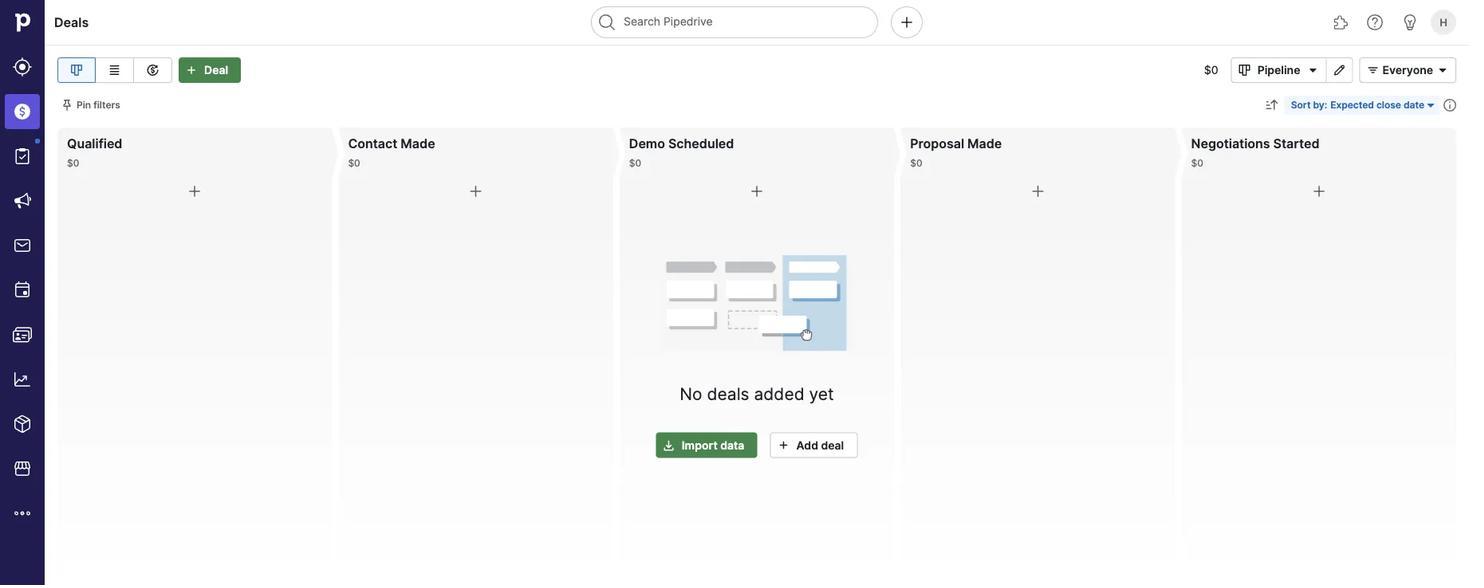 Task type: describe. For each thing, give the bounding box(es) containing it.
sales assistant image
[[1401, 13, 1421, 32]]

yet
[[810, 384, 835, 404]]

products image
[[13, 415, 32, 434]]

add deal button
[[770, 433, 858, 458]]

more image
[[13, 504, 32, 524]]

made for proposal made
[[968, 136, 1003, 151]]

color undefined image
[[13, 147, 32, 166]]

add deal
[[797, 439, 845, 452]]

$0
[[1205, 63, 1219, 77]]

contact made
[[348, 136, 435, 151]]

color primary inverted image for import data
[[660, 439, 679, 452]]

deals image
[[13, 102, 32, 121]]

import data
[[682, 439, 745, 452]]

h
[[1441, 16, 1448, 28]]

expected
[[1331, 99, 1375, 111]]

add
[[797, 439, 819, 452]]

h button
[[1428, 6, 1460, 38]]

change order image
[[1266, 99, 1279, 112]]

contact
[[348, 136, 398, 151]]

demo
[[629, 136, 666, 151]]

filters
[[93, 99, 120, 111]]

sort by: expected close date
[[1292, 99, 1425, 111]]

deal
[[204, 63, 228, 77]]

forecast image
[[143, 61, 162, 80]]

qualified
[[67, 136, 122, 151]]

started
[[1274, 136, 1320, 151]]

deal
[[822, 439, 845, 452]]

close
[[1377, 99, 1402, 111]]

color primary image inside everyone "button"
[[1364, 64, 1383, 77]]

sort
[[1292, 99, 1312, 111]]

info image
[[1444, 99, 1457, 112]]

pipeline
[[1258, 63, 1301, 77]]

campaigns image
[[13, 192, 32, 211]]

color primary image for pipeline
[[1304, 64, 1323, 77]]

leads image
[[13, 57, 32, 77]]

insights image
[[13, 370, 32, 389]]



Task type: locate. For each thing, give the bounding box(es) containing it.
Search Pipedrive field
[[591, 6, 879, 38]]

negotiations started
[[1192, 136, 1320, 151]]

menu item
[[0, 89, 45, 134]]

activities image
[[13, 281, 32, 300]]

home image
[[10, 10, 34, 34]]

edit pipeline image
[[1331, 64, 1350, 77]]

0 horizontal spatial color primary inverted image
[[182, 64, 201, 77]]

added
[[755, 384, 805, 404]]

scheduled
[[669, 136, 735, 151]]

pin
[[77, 99, 91, 111]]

everyone
[[1383, 63, 1434, 77]]

import data button
[[657, 433, 758, 458]]

deal button
[[179, 57, 241, 83]]

deals
[[707, 384, 750, 404]]

proposal
[[911, 136, 965, 151]]

pin filters button
[[57, 96, 127, 115]]

data
[[721, 439, 745, 452]]

contacts image
[[13, 326, 32, 345]]

color primary inverted image inside import data button
[[660, 439, 679, 452]]

2 made from the left
[[968, 136, 1003, 151]]

color primary inverted image
[[182, 64, 201, 77], [660, 439, 679, 452]]

color primary image inside pin filters button
[[61, 99, 73, 112]]

import
[[682, 439, 718, 452]]

negotiations
[[1192, 136, 1271, 151]]

1 vertical spatial color primary inverted image
[[660, 439, 679, 452]]

no deals added yet
[[680, 384, 835, 404]]

deals
[[54, 14, 89, 30]]

proposal made
[[911, 136, 1003, 151]]

demo scheduled
[[629, 136, 735, 151]]

color primary image
[[1304, 64, 1323, 77], [1434, 64, 1453, 77], [1425, 99, 1438, 112], [748, 182, 767, 201], [1029, 182, 1048, 201]]

color primary image for expected close date
[[1425, 99, 1438, 112]]

1 horizontal spatial color primary inverted image
[[660, 439, 679, 452]]

color primary inverted image inside deal button
[[182, 64, 201, 77]]

menu
[[0, 0, 45, 586]]

pin filters
[[77, 99, 120, 111]]

color primary image inside everyone "button"
[[1434, 64, 1453, 77]]

everyone button
[[1360, 57, 1457, 83]]

sales inbox image
[[13, 236, 32, 255]]

pipeline image
[[67, 61, 86, 80]]

color primary image inside pipeline button
[[1304, 64, 1323, 77]]

quick add image
[[898, 13, 917, 32]]

color primary inverted image left import
[[660, 439, 679, 452]]

made right contact
[[401, 136, 435, 151]]

list image
[[105, 61, 124, 80]]

color primary image inside add deal button
[[774, 439, 794, 452]]

color primary inverted image for deal
[[182, 64, 201, 77]]

1 horizontal spatial made
[[968, 136, 1003, 151]]

by:
[[1314, 99, 1328, 111]]

0 vertical spatial color primary inverted image
[[182, 64, 201, 77]]

made for contact made
[[401, 136, 435, 151]]

color primary image inside pipeline button
[[1236, 64, 1255, 77]]

0 horizontal spatial made
[[401, 136, 435, 151]]

1 made from the left
[[401, 136, 435, 151]]

marketplace image
[[13, 460, 32, 479]]

no
[[680, 384, 703, 404]]

made right the proposal
[[968, 136, 1003, 151]]

quick help image
[[1366, 13, 1385, 32]]

date
[[1404, 99, 1425, 111]]

pipeline button
[[1232, 57, 1327, 83]]

made
[[401, 136, 435, 151], [968, 136, 1003, 151]]

color primary inverted image left deal
[[182, 64, 201, 77]]

color primary image for everyone
[[1434, 64, 1453, 77]]

color primary image
[[1236, 64, 1255, 77], [1364, 64, 1383, 77], [61, 99, 73, 112], [185, 182, 204, 201], [467, 182, 486, 201], [1310, 182, 1329, 201], [774, 439, 794, 452]]



Task type: vqa. For each thing, say whether or not it's contained in the screenshot.
updated
no



